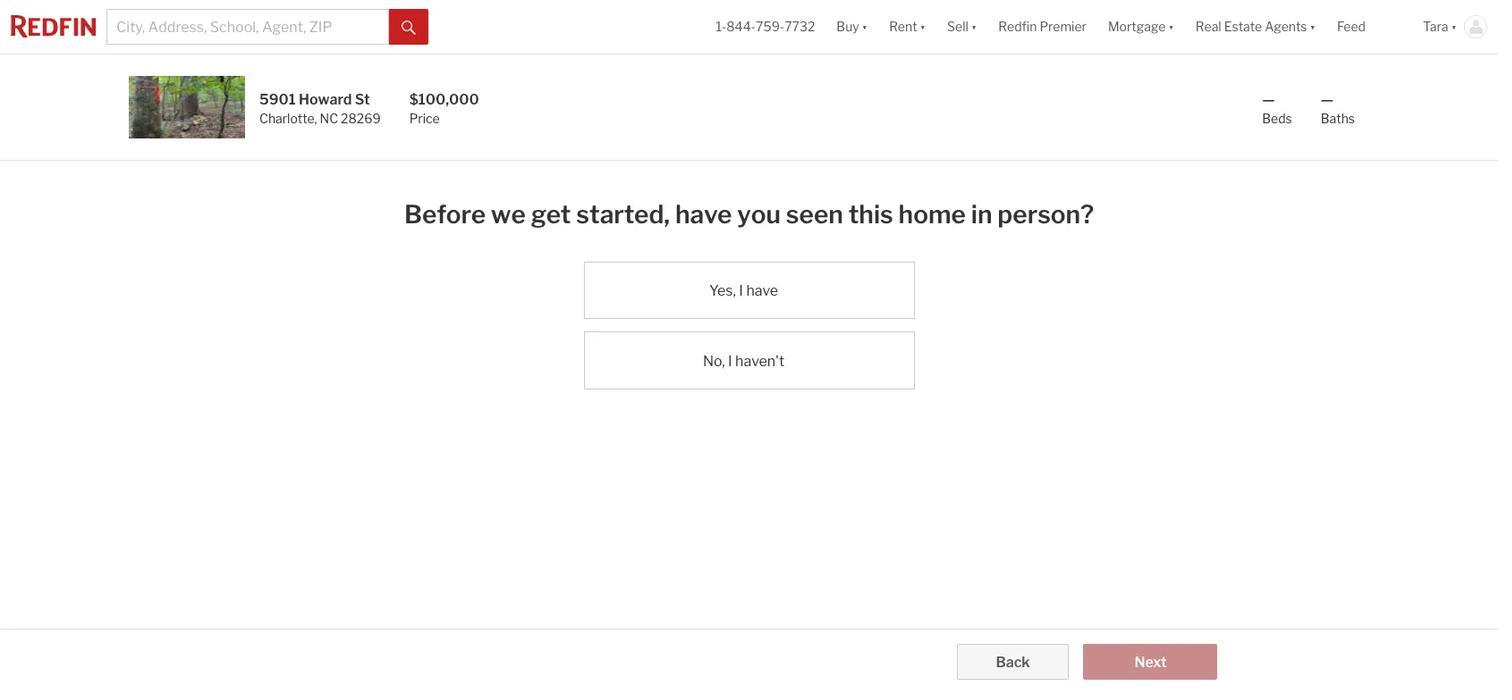 Task type: describe. For each thing, give the bounding box(es) containing it.
price
[[409, 111, 440, 126]]

baths
[[1321, 111, 1355, 126]]

premier
[[1040, 19, 1087, 34]]

1-844-759-7732
[[716, 19, 815, 34]]

get
[[531, 199, 571, 230]]

home
[[899, 199, 966, 230]]

5901
[[259, 91, 296, 108]]

charlotte
[[259, 111, 314, 126]]

no, i haven't
[[703, 353, 784, 370]]

28269
[[341, 111, 381, 126]]

feed
[[1337, 19, 1366, 34]]

buy ▾
[[837, 19, 868, 34]]

759-
[[756, 19, 785, 34]]

,
[[314, 111, 317, 126]]

submit search image
[[402, 20, 416, 35]]

back button
[[957, 645, 1069, 681]]

in
[[971, 199, 992, 230]]

this
[[848, 199, 893, 230]]

before
[[404, 199, 486, 230]]

no,
[[703, 353, 725, 370]]

rent ▾ button
[[889, 0, 926, 54]]

yes, i have
[[709, 283, 778, 300]]

feed button
[[1326, 0, 1412, 54]]

before we get started, have you seen this home in person?
[[404, 199, 1094, 230]]

— baths
[[1321, 91, 1355, 126]]

sell ▾ button
[[947, 0, 977, 54]]

0 vertical spatial have
[[675, 199, 732, 230]]

redfin premier button
[[988, 0, 1097, 54]]

1 horizontal spatial have
[[746, 283, 778, 300]]

before we get started, have you seen this home in person?. required field. element
[[404, 190, 1094, 233]]

buy ▾ button
[[837, 0, 868, 54]]

City, Address, School, Agent, ZIP search field
[[106, 9, 389, 45]]

buy ▾ button
[[826, 0, 878, 54]]

st
[[355, 91, 370, 108]]

estate
[[1224, 19, 1262, 34]]

sell ▾ button
[[936, 0, 988, 54]]

rent ▾ button
[[878, 0, 936, 54]]

— for — beds
[[1262, 91, 1275, 108]]

rent
[[889, 19, 917, 34]]

we
[[491, 199, 526, 230]]

beds
[[1262, 111, 1292, 126]]

yes,
[[709, 283, 736, 300]]

tara ▾
[[1423, 19, 1457, 34]]

nc
[[320, 111, 338, 126]]

mortgage ▾ button
[[1097, 0, 1185, 54]]

next button
[[1084, 645, 1218, 681]]

$100,000
[[409, 91, 479, 108]]



Task type: vqa. For each thing, say whether or not it's contained in the screenshot.
division to the left
no



Task type: locate. For each thing, give the bounding box(es) containing it.
7732
[[785, 19, 815, 34]]

real estate agents ▾
[[1196, 19, 1316, 34]]

▾
[[862, 19, 868, 34], [920, 19, 926, 34], [971, 19, 977, 34], [1168, 19, 1174, 34], [1310, 19, 1316, 34], [1451, 19, 1457, 34]]

redfin premier
[[998, 19, 1087, 34]]

▾ right agents
[[1310, 19, 1316, 34]]

1 horizontal spatial —
[[1321, 91, 1334, 108]]

▾ right mortgage
[[1168, 19, 1174, 34]]

seen
[[786, 199, 843, 230]]

0 horizontal spatial have
[[675, 199, 732, 230]]

agents
[[1265, 19, 1307, 34]]

i right yes,
[[739, 283, 743, 300]]

i right no, at the left bottom of page
[[728, 353, 732, 370]]

— for — baths
[[1321, 91, 1334, 108]]

1 ▾ from the left
[[862, 19, 868, 34]]

▾ right the sell
[[971, 19, 977, 34]]

— beds
[[1262, 91, 1292, 126]]

0 horizontal spatial —
[[1262, 91, 1275, 108]]

5 ▾ from the left
[[1310, 19, 1316, 34]]

mortgage ▾ button
[[1108, 0, 1174, 54]]

3 ▾ from the left
[[971, 19, 977, 34]]

▾ for mortgage ▾
[[1168, 19, 1174, 34]]

sell ▾
[[947, 19, 977, 34]]

— up baths
[[1321, 91, 1334, 108]]

2 ▾ from the left
[[920, 19, 926, 34]]

▾ for buy ▾
[[862, 19, 868, 34]]

mortgage ▾
[[1108, 19, 1174, 34]]

— inside — beds
[[1262, 91, 1275, 108]]

real estate agents ▾ button
[[1185, 0, 1326, 54]]

i
[[739, 283, 743, 300], [728, 353, 732, 370]]

haven't
[[735, 353, 784, 370]]

6 ▾ from the left
[[1451, 19, 1457, 34]]

844-
[[726, 19, 756, 34]]

4 ▾ from the left
[[1168, 19, 1174, 34]]

rent ▾
[[889, 19, 926, 34]]

howard
[[299, 91, 352, 108]]

▾ right 'buy'
[[862, 19, 868, 34]]

real estate agents ▾ link
[[1196, 0, 1316, 54]]

▾ inside buy ▾ dropdown button
[[862, 19, 868, 34]]

▾ inside mortgage ▾ dropdown button
[[1168, 19, 1174, 34]]

1-844-759-7732 link
[[716, 19, 815, 34]]

▾ inside real estate agents ▾ link
[[1310, 19, 1316, 34]]

mortgage
[[1108, 19, 1166, 34]]

▾ right tara
[[1451, 19, 1457, 34]]

▾ right "rent"
[[920, 19, 926, 34]]

sell
[[947, 19, 969, 34]]

real
[[1196, 19, 1222, 34]]

back
[[996, 655, 1030, 672]]

▾ for tara ▾
[[1451, 19, 1457, 34]]

▾ for sell ▾
[[971, 19, 977, 34]]

1 vertical spatial i
[[728, 353, 732, 370]]

you
[[737, 199, 781, 230]]

have left you on the top
[[675, 199, 732, 230]]

1 horizontal spatial i
[[739, 283, 743, 300]]

next
[[1134, 655, 1167, 672]]

i for haven't
[[728, 353, 732, 370]]

1 — from the left
[[1262, 91, 1275, 108]]

person?
[[998, 199, 1094, 230]]

tara
[[1423, 19, 1449, 34]]

have right yes,
[[746, 283, 778, 300]]

buy
[[837, 19, 859, 34]]

have
[[675, 199, 732, 230], [746, 283, 778, 300]]

i for have
[[739, 283, 743, 300]]

started,
[[576, 199, 670, 230]]

5901 howard st charlotte , nc 28269
[[259, 91, 381, 126]]

▾ for rent ▾
[[920, 19, 926, 34]]

0 horizontal spatial i
[[728, 353, 732, 370]]

$100,000 price
[[409, 91, 479, 126]]

1-
[[716, 19, 726, 34]]

2 — from the left
[[1321, 91, 1334, 108]]

▾ inside sell ▾ dropdown button
[[971, 19, 977, 34]]

—
[[1262, 91, 1275, 108], [1321, 91, 1334, 108]]

— up beds
[[1262, 91, 1275, 108]]

redfin
[[998, 19, 1037, 34]]

1 vertical spatial have
[[746, 283, 778, 300]]

0 vertical spatial i
[[739, 283, 743, 300]]

— inside — baths
[[1321, 91, 1334, 108]]

▾ inside rent ▾ dropdown button
[[920, 19, 926, 34]]



